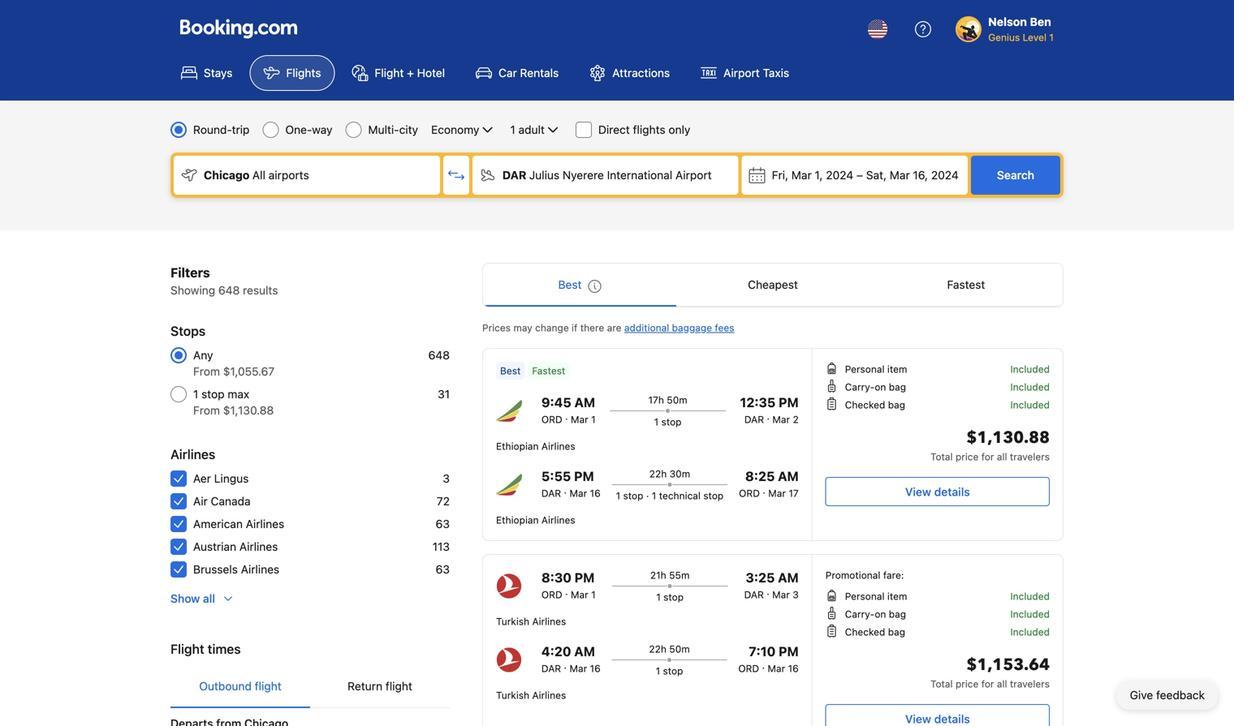 Task type: locate. For each thing, give the bounding box(es) containing it.
am for 8:25 am
[[778, 469, 799, 485]]

price for $1,130.88
[[956, 452, 979, 463]]

. down the 12:35
[[767, 411, 770, 422]]

1 63 from the top
[[436, 518, 450, 531]]

pm for 7:10 pm
[[779, 645, 799, 660]]

am up 17
[[778, 469, 799, 485]]

1 vertical spatial 3
[[793, 590, 799, 601]]

. inside the 3:25 am dar . mar 3
[[767, 586, 770, 598]]

mar for 7:10 pm
[[768, 664, 786, 675]]

0 vertical spatial view details button
[[826, 478, 1050, 507]]

1 horizontal spatial flight
[[375, 66, 404, 80]]

mar inside 7:10 pm ord . mar 16
[[768, 664, 786, 675]]

55m
[[669, 570, 690, 582]]

pm inside the 12:35 pm dar . mar 2
[[779, 395, 799, 411]]

5 included from the top
[[1011, 609, 1050, 621]]

2 2024 from the left
[[932, 169, 959, 182]]

. for 9:45
[[565, 411, 568, 422]]

2 view from the top
[[906, 713, 932, 727]]

from down any from $1,055.67
[[193, 404, 220, 417]]

am for 9:45 am
[[575, 395, 595, 411]]

best down may
[[500, 366, 521, 377]]

–
[[857, 169, 863, 182]]

. inside 7:10 pm ord . mar 16
[[762, 660, 765, 672]]

nyerere
[[563, 169, 604, 182]]

1 down any
[[193, 388, 198, 401]]

price inside the $1,153.64 total price for all travelers
[[956, 679, 979, 690]]

0 vertical spatial checked
[[845, 400, 886, 411]]

airport left taxis
[[724, 66, 760, 80]]

2 details from the top
[[935, 713, 970, 727]]

details down the $1,153.64 total price for all travelers
[[935, 713, 970, 727]]

for inside $1,130.88 total price for all travelers
[[982, 452, 995, 463]]

648 up 31
[[429, 349, 450, 362]]

1 view details from the top
[[906, 486, 970, 499]]

mar for 4:20 am
[[570, 664, 587, 675]]

. down 9:45 at the bottom of page
[[565, 411, 568, 422]]

0 vertical spatial turkish
[[496, 616, 530, 628]]

17h
[[649, 395, 664, 406]]

stop down 22h 50m
[[663, 666, 683, 677]]

ethiopian airlines up 5:55
[[496, 441, 576, 452]]

1 on from the top
[[875, 382, 886, 393]]

2 22h from the top
[[649, 644, 667, 655]]

genius
[[989, 32, 1020, 43]]

0 vertical spatial 3
[[443, 472, 450, 486]]

best button
[[483, 264, 677, 306]]

direct
[[599, 123, 630, 136]]

ethiopian airlines
[[496, 441, 576, 452], [496, 515, 576, 526]]

1 vertical spatial details
[[935, 713, 970, 727]]

sat,
[[866, 169, 887, 182]]

turkish airlines up 4:20 at the left of the page
[[496, 616, 566, 628]]

1 adult button
[[509, 120, 563, 140]]

flight for flight + hotel
[[375, 66, 404, 80]]

view details button
[[826, 478, 1050, 507], [826, 705, 1050, 727]]

flight + hotel link
[[338, 55, 459, 91]]

1 vertical spatial all
[[203, 593, 215, 606]]

level
[[1023, 32, 1047, 43]]

9:45 am ord . mar 1
[[542, 395, 596, 426]]

all
[[997, 452, 1008, 463], [203, 593, 215, 606], [997, 679, 1008, 690]]

0 vertical spatial ethiopian airlines
[[496, 441, 576, 452]]

1 horizontal spatial flight
[[386, 680, 413, 694]]

1 vertical spatial turkish airlines
[[496, 690, 566, 702]]

mar left 2
[[773, 414, 790, 426]]

1 inside dropdown button
[[510, 123, 516, 136]]

0 vertical spatial ethiopian
[[496, 441, 539, 452]]

stop left max
[[202, 388, 225, 401]]

am inside 4:20 am dar . mar 16
[[575, 645, 595, 660]]

0 vertical spatial details
[[935, 486, 970, 499]]

item
[[888, 364, 908, 375], [888, 591, 908, 603]]

airport down "only" at the right of the page
[[676, 169, 712, 182]]

2 on from the top
[[875, 609, 886, 621]]

. down the "7:10"
[[762, 660, 765, 672]]

16 for 4:20 am
[[590, 664, 601, 675]]

max
[[228, 388, 250, 401]]

filters showing 648 results
[[171, 265, 278, 297]]

airport taxis link
[[687, 55, 803, 91]]

if
[[572, 322, 578, 334]]

pm inside 5:55 pm dar . mar 16
[[574, 469, 594, 485]]

price for $1,153.64
[[956, 679, 979, 690]]

am inside 9:45 am ord . mar 1
[[575, 395, 595, 411]]

checked
[[845, 400, 886, 411], [845, 627, 886, 638]]

. down 3:25
[[767, 586, 770, 598]]

pm for 8:30 pm
[[575, 571, 595, 586]]

0 vertical spatial flight
[[375, 66, 404, 80]]

1 travelers from the top
[[1010, 452, 1050, 463]]

all inside $1,130.88 total price for all travelers
[[997, 452, 1008, 463]]

julius
[[529, 169, 560, 182]]

mar inside the 12:35 pm dar . mar 2
[[773, 414, 790, 426]]

dar inside the 3:25 am dar . mar 3
[[744, 590, 764, 601]]

search
[[997, 169, 1035, 182]]

4:20 am dar . mar 16
[[542, 645, 601, 675]]

included
[[1011, 364, 1050, 375], [1011, 382, 1050, 393], [1011, 400, 1050, 411], [1011, 591, 1050, 603], [1011, 609, 1050, 621], [1011, 627, 1050, 638]]

canada
[[211, 495, 251, 508]]

0 vertical spatial 63
[[436, 518, 450, 531]]

0 vertical spatial 22h
[[650, 469, 667, 480]]

0 vertical spatial 1 stop
[[654, 417, 682, 428]]

pm inside 7:10 pm ord . mar 16
[[779, 645, 799, 660]]

from down any
[[193, 365, 220, 379]]

1 up 5:55 pm dar . mar 16
[[591, 414, 596, 426]]

1 vertical spatial 648
[[429, 349, 450, 362]]

2 ethiopian from the top
[[496, 515, 539, 526]]

1 details from the top
[[935, 486, 970, 499]]

1 left ·
[[616, 491, 621, 502]]

booking.com logo image
[[180, 19, 297, 39], [180, 19, 297, 39]]

50m
[[667, 395, 688, 406], [670, 644, 690, 655]]

travelers inside $1,130.88 total price for all travelers
[[1010, 452, 1050, 463]]

0 vertical spatial 50m
[[667, 395, 688, 406]]

1 vertical spatial personal item
[[845, 591, 908, 603]]

mar inside 4:20 am dar . mar 16
[[570, 664, 587, 675]]

ord inside 9:45 am ord . mar 1
[[542, 414, 563, 426]]

air canada
[[193, 495, 251, 508]]

1 vertical spatial view details button
[[826, 705, 1050, 727]]

2 for from the top
[[982, 679, 995, 690]]

flight inside return flight button
[[386, 680, 413, 694]]

show
[[171, 593, 200, 606]]

total inside the $1,153.64 total price for all travelers
[[931, 679, 953, 690]]

1 vertical spatial view
[[906, 713, 932, 727]]

22h left 30m
[[650, 469, 667, 480]]

for for $1,153.64
[[982, 679, 995, 690]]

1 22h from the top
[[650, 469, 667, 480]]

chicago
[[204, 169, 250, 182]]

mar inside 9:45 am ord . mar 1
[[571, 414, 589, 426]]

0 vertical spatial turkish airlines
[[496, 616, 566, 628]]

personal
[[845, 364, 885, 375], [845, 591, 885, 603]]

1 stop down 22h 50m
[[656, 666, 683, 677]]

0 vertical spatial view details
[[906, 486, 970, 499]]

1 horizontal spatial 2024
[[932, 169, 959, 182]]

feedback
[[1157, 689, 1205, 703]]

2 total from the top
[[931, 679, 953, 690]]

am right 4:20 at the left of the page
[[575, 645, 595, 660]]

view details button down $1,130.88 total price for all travelers
[[826, 478, 1050, 507]]

3 up 72
[[443, 472, 450, 486]]

·
[[646, 491, 649, 502]]

2 ethiopian airlines from the top
[[496, 515, 576, 526]]

flight inside "outbound flight" button
[[255, 680, 282, 694]]

mar down 3:25
[[773, 590, 790, 601]]

one-
[[285, 123, 312, 136]]

0 horizontal spatial 3
[[443, 472, 450, 486]]

1 horizontal spatial best
[[558, 278, 582, 292]]

0 vertical spatial item
[[888, 364, 908, 375]]

. inside '8:30 pm ord . mar 1'
[[565, 586, 568, 598]]

pm right 5:55
[[574, 469, 594, 485]]

flight left times
[[171, 642, 204, 658]]

view for $1,153.64
[[906, 713, 932, 727]]

0 vertical spatial travelers
[[1010, 452, 1050, 463]]

1 checked from the top
[[845, 400, 886, 411]]

648 inside filters showing 648 results
[[218, 284, 240, 297]]

1
[[1050, 32, 1054, 43], [510, 123, 516, 136], [193, 388, 198, 401], [591, 414, 596, 426], [654, 417, 659, 428], [616, 491, 621, 502], [652, 491, 657, 502], [591, 590, 596, 601], [656, 592, 661, 603], [656, 666, 660, 677]]

21h 55m
[[650, 570, 690, 582]]

1 vertical spatial carry-on bag
[[845, 609, 907, 621]]

flight right the outbound
[[255, 680, 282, 694]]

am right 9:45 at the bottom of page
[[575, 395, 595, 411]]

economy
[[431, 123, 480, 136]]

1 flight from the left
[[255, 680, 282, 694]]

attractions link
[[576, 55, 684, 91]]

0 vertical spatial airport
[[724, 66, 760, 80]]

0 horizontal spatial 648
[[218, 284, 240, 297]]

2 personal item from the top
[[845, 591, 908, 603]]

total
[[931, 452, 953, 463], [931, 679, 953, 690]]

1 right the level
[[1050, 32, 1054, 43]]

648
[[218, 284, 240, 297], [429, 349, 450, 362]]

1 vertical spatial $1,130.88
[[967, 427, 1050, 450]]

ord inside 7:10 pm ord . mar 16
[[739, 664, 760, 675]]

1 adult
[[510, 123, 545, 136]]

mar down 9:45 at the bottom of page
[[571, 414, 589, 426]]

pm for 12:35 pm
[[779, 395, 799, 411]]

details for $1,130.88
[[935, 486, 970, 499]]

dar down 3:25
[[744, 590, 764, 601]]

2 travelers from the top
[[1010, 679, 1050, 690]]

1 vertical spatial price
[[956, 679, 979, 690]]

1 up 4:20 am dar . mar 16
[[591, 590, 596, 601]]

dar inside 4:20 am dar . mar 16
[[542, 664, 561, 675]]

1 personal from the top
[[845, 364, 885, 375]]

all inside the $1,153.64 total price for all travelers
[[997, 679, 1008, 690]]

ord down the "7:10"
[[739, 664, 760, 675]]

1 vertical spatial checked
[[845, 627, 886, 638]]

1 horizontal spatial $1,130.88
[[967, 427, 1050, 450]]

16 inside 5:55 pm dar . mar 16
[[590, 488, 601, 500]]

am right 3:25
[[778, 571, 799, 586]]

view details down $1,130.88 total price for all travelers
[[906, 486, 970, 499]]

22h 50m
[[649, 644, 690, 655]]

1 checked bag from the top
[[845, 400, 906, 411]]

ord down 9:45 at the bottom of page
[[542, 414, 563, 426]]

1 inside 1 stop max from $1,130.88
[[193, 388, 198, 401]]

1 vertical spatial view details
[[906, 713, 970, 727]]

mar left 17
[[769, 488, 786, 500]]

dar down the 12:35
[[745, 414, 764, 426]]

ord for 7:10 pm
[[739, 664, 760, 675]]

dar for 4:20 am
[[542, 664, 561, 675]]

mar inside 5:55 pm dar . mar 16
[[570, 488, 587, 500]]

50m down the 55m
[[670, 644, 690, 655]]

give feedback button
[[1117, 681, 1218, 711]]

1 stop down 17h 50m
[[654, 417, 682, 428]]

1 from from the top
[[193, 365, 220, 379]]

best inside button
[[558, 278, 582, 292]]

0 horizontal spatial flight
[[255, 680, 282, 694]]

. down 5:55
[[564, 485, 567, 496]]

1 vertical spatial from
[[193, 404, 220, 417]]

american airlines
[[193, 518, 284, 531]]

$1,130.88 inside $1,130.88 total price for all travelers
[[967, 427, 1050, 450]]

price inside $1,130.88 total price for all travelers
[[956, 452, 979, 463]]

1 vertical spatial for
[[982, 679, 995, 690]]

turkish airlines down 4:20 at the left of the page
[[496, 690, 566, 702]]

stop down 17h 50m
[[662, 417, 682, 428]]

50m for 7:10 pm
[[670, 644, 690, 655]]

1 vertical spatial personal
[[845, 591, 885, 603]]

dar down 5:55
[[542, 488, 561, 500]]

0 vertical spatial carry-on bag
[[845, 382, 907, 393]]

1 down 22h 50m
[[656, 666, 660, 677]]

1 vertical spatial 22h
[[649, 644, 667, 655]]

ord down 8:25
[[739, 488, 760, 500]]

22h down 21h
[[649, 644, 667, 655]]

ord inside 8:25 am ord . mar 17
[[739, 488, 760, 500]]

travelers inside the $1,153.64 total price for all travelers
[[1010, 679, 1050, 690]]

1 left adult
[[510, 123, 516, 136]]

0 vertical spatial for
[[982, 452, 995, 463]]

2024 left the –
[[826, 169, 854, 182]]

2 price from the top
[[956, 679, 979, 690]]

flight for return flight
[[386, 680, 413, 694]]

airlines down austrian airlines
[[241, 563, 280, 577]]

turkish
[[496, 616, 530, 628], [496, 690, 530, 702]]

0 vertical spatial total
[[931, 452, 953, 463]]

. down 8:30
[[565, 586, 568, 598]]

3 up 7:10 pm ord . mar 16
[[793, 590, 799, 601]]

2 turkish from the top
[[496, 690, 530, 702]]

2 view details button from the top
[[826, 705, 1050, 727]]

1 stop down 21h 55m
[[656, 592, 684, 603]]

. inside 8:25 am ord . mar 17
[[763, 485, 766, 496]]

1 horizontal spatial 3
[[793, 590, 799, 601]]

. for 12:35
[[767, 411, 770, 422]]

dar inside the 12:35 pm dar . mar 2
[[745, 414, 764, 426]]

dar for 12:35 pm
[[745, 414, 764, 426]]

1,
[[815, 169, 823, 182]]

1 turkish airlines from the top
[[496, 616, 566, 628]]

view
[[906, 486, 932, 499], [906, 713, 932, 727]]

flight right 'return' on the bottom left of page
[[386, 680, 413, 694]]

pm up 2
[[779, 395, 799, 411]]

show all
[[171, 593, 215, 606]]

1 vertical spatial item
[[888, 591, 908, 603]]

0 horizontal spatial airport
[[676, 169, 712, 182]]

total for $1,130.88
[[931, 452, 953, 463]]

personal item
[[845, 364, 908, 375], [845, 591, 908, 603]]

1 for from the top
[[982, 452, 995, 463]]

. inside the 12:35 pm dar . mar 2
[[767, 411, 770, 422]]

mar inside 8:25 am ord . mar 17
[[769, 488, 786, 500]]

0 vertical spatial tab list
[[483, 264, 1063, 308]]

1 stop for 4:20 am
[[656, 666, 683, 677]]

ben
[[1030, 15, 1052, 28]]

mar down 4:20 at the left of the page
[[570, 664, 587, 675]]

aer
[[193, 472, 211, 486]]

2 from from the top
[[193, 404, 220, 417]]

mar down 8:30
[[571, 590, 589, 601]]

1 vertical spatial turkish
[[496, 690, 530, 702]]

22h 30m
[[650, 469, 691, 480]]

am inside 8:25 am ord . mar 17
[[778, 469, 799, 485]]

airlines down american airlines
[[240, 541, 278, 554]]

5:55 pm dar . mar 16
[[542, 469, 601, 500]]

total inside $1,130.88 total price for all travelers
[[931, 452, 953, 463]]

1 vertical spatial fastest
[[532, 366, 566, 377]]

airport
[[724, 66, 760, 80], [676, 169, 712, 182]]

8:30
[[542, 571, 572, 586]]

details down $1,130.88 total price for all travelers
[[935, 486, 970, 499]]

16 inside 4:20 am dar . mar 16
[[590, 664, 601, 675]]

dar down 4:20 at the left of the page
[[542, 664, 561, 675]]

16 inside 7:10 pm ord . mar 16
[[788, 664, 799, 675]]

all inside button
[[203, 593, 215, 606]]

0 vertical spatial fastest
[[948, 278, 986, 292]]

flight for outbound flight
[[255, 680, 282, 694]]

2 view details from the top
[[906, 713, 970, 727]]

2 flight from the left
[[386, 680, 413, 694]]

1 vertical spatial ethiopian airlines
[[496, 515, 576, 526]]

50m right 17h
[[667, 395, 688, 406]]

. inside 4:20 am dar . mar 16
[[564, 660, 567, 672]]

2 item from the top
[[888, 591, 908, 603]]

promotional fare:
[[826, 570, 904, 582]]

1 vertical spatial 1 stop
[[656, 592, 684, 603]]

stop inside 1 stop max from $1,130.88
[[202, 388, 225, 401]]

travelers for $1,130.88
[[1010, 452, 1050, 463]]

city
[[399, 123, 418, 136]]

details
[[935, 486, 970, 499], [935, 713, 970, 727]]

0 horizontal spatial best
[[500, 366, 521, 377]]

3:25
[[746, 571, 775, 586]]

0 horizontal spatial fastest
[[532, 366, 566, 377]]

pm inside '8:30 pm ord . mar 1'
[[575, 571, 595, 586]]

1 view from the top
[[906, 486, 932, 499]]

stop right technical
[[704, 491, 724, 502]]

0 vertical spatial all
[[997, 452, 1008, 463]]

0 vertical spatial 648
[[218, 284, 240, 297]]

1 vertical spatial 50m
[[670, 644, 690, 655]]

fastest inside 'button'
[[948, 278, 986, 292]]

0 horizontal spatial tab list
[[171, 666, 450, 710]]

. down 8:25
[[763, 485, 766, 496]]

american
[[193, 518, 243, 531]]

view details down the $1,153.64 total price for all travelers
[[906, 713, 970, 727]]

flight
[[255, 680, 282, 694], [386, 680, 413, 694]]

view details button down the $1,153.64 total price for all travelers
[[826, 705, 1050, 727]]

3 inside the 3:25 am dar . mar 3
[[793, 590, 799, 601]]

0 vertical spatial personal item
[[845, 364, 908, 375]]

flight left +
[[375, 66, 404, 80]]

fri,
[[772, 169, 789, 182]]

50m for 12:35 pm
[[667, 395, 688, 406]]

0 horizontal spatial $1,130.88
[[223, 404, 274, 417]]

1 vertical spatial carry-
[[845, 609, 875, 621]]

dar for 3:25 am
[[744, 590, 764, 601]]

mar down 5:55
[[570, 488, 587, 500]]

1 total from the top
[[931, 452, 953, 463]]

trip
[[232, 123, 250, 136]]

0 horizontal spatial 2024
[[826, 169, 854, 182]]

best image
[[588, 280, 601, 293], [588, 280, 601, 293]]

0 vertical spatial best
[[558, 278, 582, 292]]

1 2024 from the left
[[826, 169, 854, 182]]

1 price from the top
[[956, 452, 979, 463]]

mar inside '8:30 pm ord . mar 1'
[[571, 590, 589, 601]]

1 horizontal spatial fastest
[[948, 278, 986, 292]]

1 vertical spatial travelers
[[1010, 679, 1050, 690]]

1 vertical spatial ethiopian
[[496, 515, 539, 526]]

taxis
[[763, 66, 790, 80]]

mar inside the 3:25 am dar . mar 3
[[773, 590, 790, 601]]

0 vertical spatial view
[[906, 486, 932, 499]]

2 vertical spatial all
[[997, 679, 1008, 690]]

0 vertical spatial personal
[[845, 364, 885, 375]]

ord down 8:30
[[542, 590, 563, 601]]

16
[[590, 488, 601, 500], [590, 664, 601, 675], [788, 664, 799, 675]]

tab list
[[483, 264, 1063, 308], [171, 666, 450, 710]]

am inside the 3:25 am dar . mar 3
[[778, 571, 799, 586]]

on
[[875, 382, 886, 393], [875, 609, 886, 621]]

$1,130.88 inside 1 stop max from $1,130.88
[[223, 404, 274, 417]]

mar down the "7:10"
[[768, 664, 786, 675]]

tab list containing best
[[483, 264, 1063, 308]]

0 vertical spatial $1,130.88
[[223, 404, 274, 417]]

1 vertical spatial tab list
[[171, 666, 450, 710]]

648 left results
[[218, 284, 240, 297]]

travelers
[[1010, 452, 1050, 463], [1010, 679, 1050, 690]]

for inside the $1,153.64 total price for all travelers
[[982, 679, 995, 690]]

1 vertical spatial flight
[[171, 642, 204, 658]]

1 horizontal spatial 648
[[429, 349, 450, 362]]

best up if
[[558, 278, 582, 292]]

ethiopian airlines down 5:55
[[496, 515, 576, 526]]

1 vertical spatial on
[[875, 609, 886, 621]]

for for $1,130.88
[[982, 452, 995, 463]]

1 view details button from the top
[[826, 478, 1050, 507]]

1 vertical spatial 63
[[436, 563, 450, 577]]

flights
[[633, 123, 666, 136]]

fastest button
[[870, 264, 1063, 306]]

2024 right 16,
[[932, 169, 959, 182]]

0 vertical spatial carry-
[[845, 382, 875, 393]]

1 horizontal spatial tab list
[[483, 264, 1063, 308]]

2 vertical spatial 1 stop
[[656, 666, 683, 677]]

63 down 113
[[436, 563, 450, 577]]

pm right the "7:10"
[[779, 645, 799, 660]]

2 checked bag from the top
[[845, 627, 906, 638]]

tab list containing outbound flight
[[171, 666, 450, 710]]

0 vertical spatial on
[[875, 382, 886, 393]]

. inside 5:55 pm dar . mar 16
[[564, 485, 567, 496]]

dar inside 5:55 pm dar . mar 16
[[542, 488, 561, 500]]

1 stop for 9:45 am
[[654, 417, 682, 428]]

2 63 from the top
[[436, 563, 450, 577]]

brussels airlines
[[193, 563, 280, 577]]

. down 4:20 at the left of the page
[[564, 660, 567, 672]]

63 down 72
[[436, 518, 450, 531]]

stop
[[202, 388, 225, 401], [662, 417, 682, 428], [623, 491, 644, 502], [704, 491, 724, 502], [664, 592, 684, 603], [663, 666, 683, 677]]

0 vertical spatial price
[[956, 452, 979, 463]]

0 vertical spatial checked bag
[[845, 400, 906, 411]]

. inside 9:45 am ord . mar 1
[[565, 411, 568, 422]]

search button
[[971, 156, 1061, 195]]

total for $1,153.64
[[931, 679, 953, 690]]

ord inside '8:30 pm ord . mar 1'
[[542, 590, 563, 601]]

1 vertical spatial checked bag
[[845, 627, 906, 638]]

from inside any from $1,055.67
[[193, 365, 220, 379]]

outbound flight
[[199, 680, 282, 694]]

1 vertical spatial total
[[931, 679, 953, 690]]

flights
[[286, 66, 321, 80]]

0 vertical spatial from
[[193, 365, 220, 379]]

pm right 8:30
[[575, 571, 595, 586]]

0 horizontal spatial flight
[[171, 642, 204, 658]]



Task type: describe. For each thing, give the bounding box(es) containing it.
view details button for $1,130.88
[[826, 478, 1050, 507]]

1 stop for 8:30 pm
[[656, 592, 684, 603]]

. for 3:25
[[767, 586, 770, 598]]

direct flights only
[[599, 123, 691, 136]]

showing
[[171, 284, 215, 297]]

113
[[433, 541, 450, 554]]

63 for brussels airlines
[[436, 563, 450, 577]]

7:10 pm ord . mar 16
[[739, 645, 799, 675]]

details for $1,153.64
[[935, 713, 970, 727]]

31
[[438, 388, 450, 401]]

one-way
[[285, 123, 333, 136]]

stays link
[[167, 55, 246, 91]]

view for $1,130.88
[[906, 486, 932, 499]]

. for 8:30
[[565, 586, 568, 598]]

nelson
[[989, 15, 1027, 28]]

stops
[[171, 324, 206, 339]]

1 ethiopian airlines from the top
[[496, 441, 576, 452]]

flight + hotel
[[375, 66, 445, 80]]

1 vertical spatial best
[[500, 366, 521, 377]]

1 carry-on bag from the top
[[845, 382, 907, 393]]

4:20
[[542, 645, 571, 660]]

63 for american airlines
[[436, 518, 450, 531]]

3 included from the top
[[1011, 400, 1050, 411]]

cheapest
[[748, 278, 798, 292]]

$1,130.88 total price for all travelers
[[931, 427, 1050, 463]]

airlines down 5:55 pm dar . mar 16
[[542, 515, 576, 526]]

technical
[[659, 491, 701, 502]]

6 included from the top
[[1011, 627, 1050, 638]]

3:25 am dar . mar 3
[[744, 571, 799, 601]]

mar left 16,
[[890, 169, 910, 182]]

1 horizontal spatial airport
[[724, 66, 760, 80]]

car
[[499, 66, 517, 80]]

flight times
[[171, 642, 241, 658]]

2 included from the top
[[1011, 382, 1050, 393]]

5:55
[[542, 469, 571, 485]]

mar for 9:45 am
[[571, 414, 589, 426]]

airport taxis
[[724, 66, 790, 80]]

1 vertical spatial airport
[[676, 169, 712, 182]]

12:35 pm dar . mar 2
[[740, 395, 799, 426]]

dar left the "julius"
[[503, 169, 527, 182]]

outbound
[[199, 680, 252, 694]]

ord for 8:25 am
[[739, 488, 760, 500]]

1 inside 9:45 am ord . mar 1
[[591, 414, 596, 426]]

17
[[789, 488, 799, 500]]

air
[[193, 495, 208, 508]]

16 for 5:55 pm
[[590, 488, 601, 500]]

lingus
[[214, 472, 249, 486]]

1 ethiopian from the top
[[496, 441, 539, 452]]

1 down 21h
[[656, 592, 661, 603]]

prices
[[482, 322, 511, 334]]

international
[[607, 169, 673, 182]]

brussels
[[193, 563, 238, 577]]

pm for 5:55 pm
[[574, 469, 594, 485]]

. for 8:25
[[763, 485, 766, 496]]

hotel
[[417, 66, 445, 80]]

. for 4:20
[[564, 660, 567, 672]]

travelers for $1,153.64
[[1010, 679, 1050, 690]]

1 included from the top
[[1011, 364, 1050, 375]]

ord for 9:45 am
[[542, 414, 563, 426]]

17h 50m
[[649, 395, 688, 406]]

21h
[[650, 570, 667, 582]]

9:45
[[542, 395, 572, 411]]

. for 7:10
[[762, 660, 765, 672]]

2 carry- from the top
[[845, 609, 875, 621]]

cheapest button
[[677, 264, 870, 306]]

2
[[793, 414, 799, 426]]

dar for 5:55 pm
[[542, 488, 561, 500]]

7:10
[[749, 645, 776, 660]]

1 down 17h
[[654, 417, 659, 428]]

2 personal from the top
[[845, 591, 885, 603]]

airlines up aer on the bottom left of page
[[171, 447, 215, 463]]

. for 5:55
[[564, 485, 567, 496]]

austrian airlines
[[193, 541, 278, 554]]

mar for 3:25 am
[[773, 590, 790, 601]]

airports
[[269, 169, 309, 182]]

airlines up 5:55
[[542, 441, 576, 452]]

fees
[[715, 322, 735, 334]]

view details for $1,130.88
[[906, 486, 970, 499]]

1 stop · 1 technical stop
[[616, 491, 724, 502]]

multi-city
[[368, 123, 418, 136]]

all for $1,153.64
[[997, 679, 1008, 690]]

16,
[[913, 169, 929, 182]]

airlines up 4:20 at the left of the page
[[532, 616, 566, 628]]

aer lingus
[[193, 472, 249, 486]]

return flight
[[348, 680, 413, 694]]

am for 4:20 am
[[575, 645, 595, 660]]

1 turkish from the top
[[496, 616, 530, 628]]

round-
[[193, 123, 232, 136]]

car rentals
[[499, 66, 559, 80]]

2 checked from the top
[[845, 627, 886, 638]]

1 inside '8:30 pm ord . mar 1'
[[591, 590, 596, 601]]

may
[[514, 322, 533, 334]]

ord for 8:30 pm
[[542, 590, 563, 601]]

am for 3:25 am
[[778, 571, 799, 586]]

all for $1,130.88
[[997, 452, 1008, 463]]

only
[[669, 123, 691, 136]]

view details button for $1,153.64
[[826, 705, 1050, 727]]

1 right ·
[[652, 491, 657, 502]]

4 included from the top
[[1011, 591, 1050, 603]]

flight for flight times
[[171, 642, 204, 658]]

$1,153.64 total price for all travelers
[[931, 655, 1050, 690]]

mar for 8:30 pm
[[571, 590, 589, 601]]

mar for 12:35 pm
[[773, 414, 790, 426]]

nelson ben genius level 1
[[989, 15, 1054, 43]]

16 for 7:10 pm
[[788, 664, 799, 675]]

dar julius nyerere international airport
[[503, 169, 712, 182]]

1 inside 'nelson ben genius level 1'
[[1050, 32, 1054, 43]]

mar for 5:55 pm
[[570, 488, 587, 500]]

30m
[[670, 469, 691, 480]]

8:30 pm ord . mar 1
[[542, 571, 596, 601]]

1 item from the top
[[888, 364, 908, 375]]

22h for am
[[649, 644, 667, 655]]

stop left ·
[[623, 491, 644, 502]]

any from $1,055.67
[[193, 349, 275, 379]]

show all button
[[164, 585, 241, 614]]

8:25
[[746, 469, 775, 485]]

airlines up austrian airlines
[[246, 518, 284, 531]]

mar left the 1,
[[792, 169, 812, 182]]

results
[[243, 284, 278, 297]]

12:35
[[740, 395, 776, 411]]

way
[[312, 123, 333, 136]]

stop down 21h 55m
[[664, 592, 684, 603]]

fri, mar 1, 2024 – sat, mar 16, 2024
[[772, 169, 959, 182]]

2 carry-on bag from the top
[[845, 609, 907, 621]]

all
[[252, 169, 266, 182]]

mar for 8:25 am
[[769, 488, 786, 500]]

give
[[1130, 689, 1154, 703]]

1 carry- from the top
[[845, 382, 875, 393]]

flights link
[[250, 55, 335, 91]]

austrian
[[193, 541, 236, 554]]

view details for $1,153.64
[[906, 713, 970, 727]]

$1,055.67
[[223, 365, 275, 379]]

$1,153.64
[[967, 655, 1050, 677]]

adult
[[519, 123, 545, 136]]

22h for pm
[[650, 469, 667, 480]]

there
[[581, 322, 605, 334]]

1 personal item from the top
[[845, 364, 908, 375]]

from inside 1 stop max from $1,130.88
[[193, 404, 220, 417]]

airlines down 4:20 am dar . mar 16
[[532, 690, 566, 702]]

72
[[437, 495, 450, 508]]

attractions
[[613, 66, 670, 80]]

round-trip
[[193, 123, 250, 136]]

2 turkish airlines from the top
[[496, 690, 566, 702]]



Task type: vqa. For each thing, say whether or not it's contained in the screenshot.
properties
no



